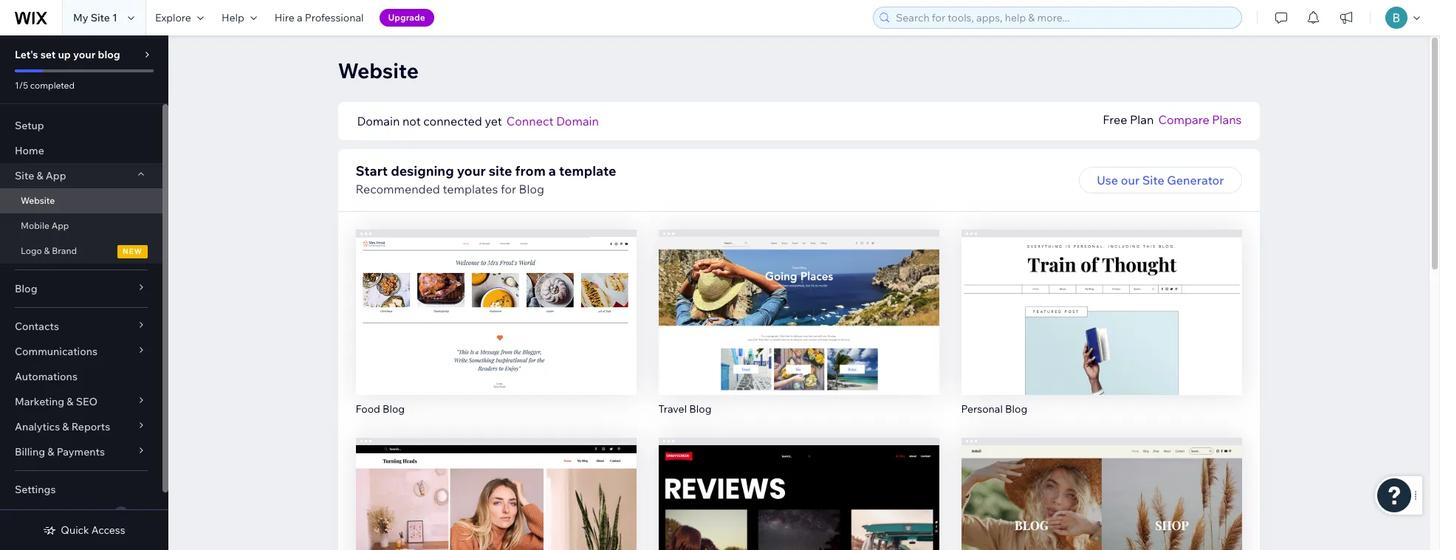 Task type: vqa. For each thing, say whether or not it's contained in the screenshot.
'a' within START DESIGNING YOUR SITE FROM A TEMPLATE RECOMMENDED TEMPLATES FOR BLOG
yes



Task type: describe. For each thing, give the bounding box(es) containing it.
travel
[[659, 402, 687, 416]]

not
[[403, 114, 421, 129]]

completed
[[30, 80, 75, 91]]

plans
[[1212, 112, 1242, 127]]

professional
[[305, 11, 364, 24]]

access
[[91, 524, 125, 537]]

& for logo
[[44, 245, 50, 256]]

setup
[[15, 119, 44, 132]]

blog for food blog
[[383, 402, 405, 416]]

site
[[489, 163, 512, 179]]

upgrade
[[388, 12, 425, 23]]

set
[[40, 48, 56, 61]]

recommended
[[356, 182, 440, 196]]

designing
[[391, 163, 454, 179]]

site & app
[[15, 169, 66, 182]]

personal
[[961, 402, 1003, 416]]

site inside "use our site generator" button
[[1142, 173, 1165, 188]]

mobile
[[21, 220, 49, 231]]

my
[[73, 11, 88, 24]]

help button
[[213, 0, 266, 35]]

template
[[559, 163, 616, 179]]

blog for personal blog
[[1005, 402, 1028, 416]]

connect domain button
[[507, 112, 599, 130]]

blog for travel blog
[[689, 402, 712, 416]]

brand
[[52, 245, 77, 256]]

communications button
[[0, 339, 163, 364]]

compare
[[1159, 112, 1210, 127]]

0 vertical spatial website
[[338, 58, 419, 83]]

hire a professional
[[275, 11, 364, 24]]

apps
[[15, 508, 40, 521]]

marketing & seo
[[15, 395, 98, 408]]

blog inside start designing your site from a template recommended templates for blog
[[519, 182, 544, 196]]

settings link
[[0, 477, 163, 502]]

free plan compare plans
[[1103, 112, 1242, 127]]

your inside start designing your site from a template recommended templates for blog
[[457, 163, 486, 179]]

website inside sidebar element
[[21, 195, 55, 206]]

up
[[58, 48, 71, 61]]

domain not connected yet connect domain
[[357, 114, 599, 129]]

home
[[15, 144, 44, 157]]

0 horizontal spatial a
[[297, 11, 303, 24]]

personal blog
[[961, 402, 1028, 416]]

travel blog
[[659, 402, 712, 416]]

analytics & reports
[[15, 420, 110, 434]]

communications
[[15, 345, 98, 358]]

settings
[[15, 483, 56, 496]]

sidebar element
[[0, 35, 168, 550]]

Search for tools, apps, help & more... field
[[892, 7, 1237, 28]]

logo & brand
[[21, 245, 77, 256]]

& for site
[[36, 169, 43, 182]]

billing & payments
[[15, 445, 105, 459]]

site & app button
[[0, 163, 163, 188]]

explore
[[155, 11, 191, 24]]

& for marketing
[[67, 395, 74, 408]]

analytics & reports button
[[0, 414, 163, 440]]

compare plans button
[[1159, 111, 1242, 129]]

hire a professional link
[[266, 0, 373, 35]]

billing
[[15, 445, 45, 459]]

connect
[[507, 114, 554, 129]]

use our site generator
[[1097, 173, 1224, 188]]



Task type: locate. For each thing, give the bounding box(es) containing it.
automations
[[15, 370, 78, 383]]

2
[[119, 508, 123, 518]]

domain
[[357, 114, 400, 129], [556, 114, 599, 129]]

1 horizontal spatial domain
[[556, 114, 599, 129]]

quick access
[[61, 524, 125, 537]]

& right logo
[[44, 245, 50, 256]]

0 horizontal spatial website
[[21, 195, 55, 206]]

& down home
[[36, 169, 43, 182]]

templates
[[443, 182, 498, 196]]

domain right connect
[[556, 114, 599, 129]]

setup link
[[0, 113, 163, 138]]

automations link
[[0, 364, 163, 389]]

new
[[123, 247, 143, 256]]

blog
[[98, 48, 120, 61]]

site left the 1
[[91, 11, 110, 24]]

food blog
[[356, 402, 405, 416]]

use
[[1097, 173, 1118, 188]]

2 horizontal spatial site
[[1142, 173, 1165, 188]]

seo
[[76, 395, 98, 408]]

from
[[515, 163, 546, 179]]

1/5 completed
[[15, 80, 75, 91]]

billing & payments button
[[0, 440, 163, 465]]

0 vertical spatial your
[[73, 48, 95, 61]]

1 vertical spatial website
[[21, 195, 55, 206]]

0 horizontal spatial domain
[[357, 114, 400, 129]]

a right from
[[549, 163, 556, 179]]

marketing & seo button
[[0, 389, 163, 414]]

plan
[[1130, 112, 1154, 127]]

blog right travel
[[689, 402, 712, 416]]

edit
[[485, 293, 507, 308], [788, 293, 810, 308], [1091, 293, 1113, 308], [485, 501, 507, 516], [788, 501, 810, 516], [1091, 501, 1113, 516]]

analytics
[[15, 420, 60, 434]]

start
[[356, 163, 388, 179]]

let's
[[15, 48, 38, 61]]

& inside "dropdown button"
[[36, 169, 43, 182]]

food
[[356, 402, 380, 416]]

yet
[[485, 114, 502, 129]]

blog right personal
[[1005, 402, 1028, 416]]

0 vertical spatial app
[[46, 169, 66, 182]]

a
[[297, 11, 303, 24], [549, 163, 556, 179]]

domain left not
[[357, 114, 400, 129]]

& left reports
[[62, 420, 69, 434]]

& left seo
[[67, 395, 74, 408]]

app inside "dropdown button"
[[46, 169, 66, 182]]

a right hire
[[297, 11, 303, 24]]

site right our
[[1142, 173, 1165, 188]]

quick
[[61, 524, 89, 537]]

your up templates
[[457, 163, 486, 179]]

& inside dropdown button
[[67, 395, 74, 408]]

site
[[91, 11, 110, 24], [15, 169, 34, 182], [1142, 173, 1165, 188]]

1 horizontal spatial website
[[338, 58, 419, 83]]

1 vertical spatial your
[[457, 163, 486, 179]]

1/5
[[15, 80, 28, 91]]

site down home
[[15, 169, 34, 182]]

blog down logo
[[15, 282, 37, 295]]

& for billing
[[47, 445, 54, 459]]

my site 1
[[73, 11, 117, 24]]

view
[[482, 324, 510, 339], [785, 324, 813, 339], [1088, 324, 1115, 339], [482, 532, 510, 547], [785, 532, 813, 547], [1088, 532, 1115, 547]]

blog down from
[[519, 182, 544, 196]]

2 domain from the left
[[556, 114, 599, 129]]

your right up at top
[[73, 48, 95, 61]]

a inside start designing your site from a template recommended templates for blog
[[549, 163, 556, 179]]

website
[[338, 58, 419, 83], [21, 195, 55, 206]]

help
[[222, 11, 244, 24]]

& for analytics
[[62, 420, 69, 434]]

&
[[36, 169, 43, 182], [44, 245, 50, 256], [67, 395, 74, 408], [62, 420, 69, 434], [47, 445, 54, 459]]

app
[[46, 169, 66, 182], [51, 220, 69, 231]]

site inside site & app "dropdown button"
[[15, 169, 34, 182]]

payments
[[57, 445, 105, 459]]

free
[[1103, 112, 1128, 127]]

our
[[1121, 173, 1140, 188]]

1 vertical spatial app
[[51, 220, 69, 231]]

blog inside popup button
[[15, 282, 37, 295]]

hire
[[275, 11, 295, 24]]

website down upgrade button
[[338, 58, 419, 83]]

0 horizontal spatial your
[[73, 48, 95, 61]]

website down site & app
[[21, 195, 55, 206]]

1 horizontal spatial a
[[549, 163, 556, 179]]

0 vertical spatial a
[[297, 11, 303, 24]]

mobile app link
[[0, 213, 163, 239]]

reports
[[71, 420, 110, 434]]

app right mobile
[[51, 220, 69, 231]]

edit button
[[465, 287, 527, 314], [768, 287, 830, 314], [1071, 287, 1133, 314], [465, 495, 527, 522], [768, 495, 830, 522], [1071, 495, 1133, 522]]

logo
[[21, 245, 42, 256]]

generator
[[1167, 173, 1224, 188]]

1 horizontal spatial your
[[457, 163, 486, 179]]

& right billing
[[47, 445, 54, 459]]

home link
[[0, 138, 163, 163]]

0 horizontal spatial site
[[15, 169, 34, 182]]

app up website link
[[46, 169, 66, 182]]

for
[[501, 182, 516, 196]]

1 horizontal spatial site
[[91, 11, 110, 24]]

upgrade button
[[379, 9, 434, 27]]

1 domain from the left
[[357, 114, 400, 129]]

your
[[73, 48, 95, 61], [457, 163, 486, 179]]

quick access button
[[43, 524, 125, 537]]

blog button
[[0, 276, 163, 301]]

view button
[[465, 318, 527, 345], [767, 318, 830, 345], [1070, 318, 1133, 345], [465, 526, 527, 550], [767, 526, 830, 550], [1070, 526, 1133, 550]]

website link
[[0, 188, 163, 213]]

start designing your site from a template recommended templates for blog
[[356, 163, 616, 196]]

connected
[[423, 114, 482, 129]]

your inside sidebar element
[[73, 48, 95, 61]]

contacts
[[15, 320, 59, 333]]

use our site generator button
[[1079, 167, 1242, 194]]

blog right the food
[[383, 402, 405, 416]]

contacts button
[[0, 314, 163, 339]]

let's set up your blog
[[15, 48, 120, 61]]

1
[[112, 11, 117, 24]]

blog
[[519, 182, 544, 196], [15, 282, 37, 295], [383, 402, 405, 416], [689, 402, 712, 416], [1005, 402, 1028, 416]]

marketing
[[15, 395, 64, 408]]

1 vertical spatial a
[[549, 163, 556, 179]]

mobile app
[[21, 220, 69, 231]]



